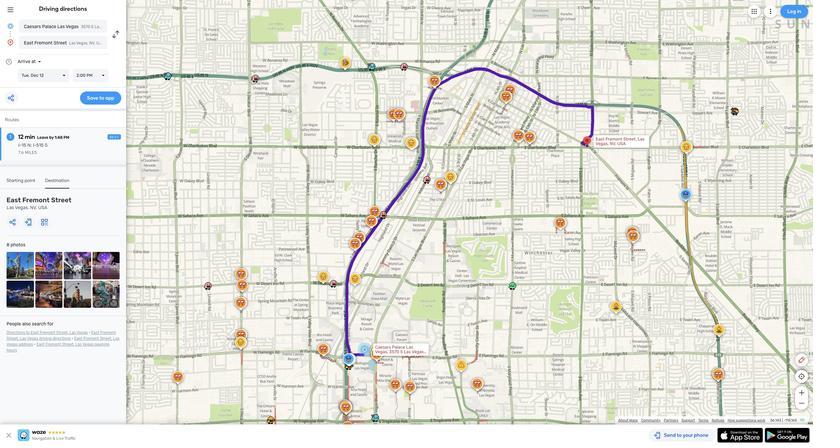 Task type: locate. For each thing, give the bounding box(es) containing it.
1 vertical spatial east fremont street las vegas, nv, usa
[[7, 196, 72, 211]]

starting point
[[7, 178, 35, 183]]

terms
[[699, 419, 709, 423]]

1 horizontal spatial pm
[[87, 73, 93, 78]]

2:00 pm list box
[[73, 69, 109, 82]]

vegas inside east fremont street, las vegas address
[[7, 342, 18, 347]]

link image
[[800, 418, 806, 423]]

vegas inside button
[[66, 24, 79, 29]]

zoom in image
[[798, 389, 806, 397]]

east fremont street las vegas, nv, usa down point
[[7, 196, 72, 211]]

vegas
[[66, 24, 79, 29], [77, 331, 88, 335], [27, 337, 38, 341], [7, 342, 18, 347], [83, 342, 94, 347]]

las inside east fremont street, las vegas driving directions
[[20, 337, 26, 341]]

pm inside 12 min leave by 1:48 pm
[[64, 135, 69, 140]]

fremont inside east fremont street, las vegas address
[[83, 337, 99, 341]]

nv,
[[89, 41, 95, 45], [610, 141, 617, 146], [30, 205, 37, 211]]

usa
[[96, 41, 104, 45], [618, 141, 626, 146], [38, 205, 47, 211]]

0 horizontal spatial 12
[[18, 133, 24, 141]]

tue,
[[22, 73, 30, 78]]

0 vertical spatial directions
[[60, 5, 87, 12]]

waze
[[630, 419, 638, 423]]

0 horizontal spatial vegas,
[[15, 205, 29, 211]]

1
[[10, 134, 11, 140]]

street,
[[624, 137, 637, 142], [56, 331, 69, 335], [7, 337, 19, 341], [100, 337, 112, 341], [62, 342, 74, 347]]

east inside east fremont street, las vegas opening hours
[[37, 342, 45, 347]]

i- up 7.6
[[18, 143, 22, 148]]

directions
[[60, 5, 87, 12], [53, 337, 71, 341]]

0 vertical spatial nv,
[[89, 41, 95, 45]]

street down caesars palace las vegas button
[[54, 40, 67, 46]]

1:48
[[55, 135, 63, 140]]

east fremont street las vegas, nv, usa
[[24, 40, 104, 46], [7, 196, 72, 211]]

directions to east fremont street, las vegas link
[[7, 331, 88, 335]]

vegas,
[[76, 41, 88, 45], [596, 141, 609, 146], [15, 205, 29, 211]]

8 photos
[[7, 242, 25, 248]]

0 horizontal spatial nv,
[[30, 205, 37, 211]]

fremont
[[34, 40, 53, 46], [606, 137, 623, 142], [22, 196, 50, 204], [40, 331, 55, 335], [100, 331, 116, 335], [83, 337, 99, 341], [46, 342, 61, 347]]

las
[[57, 24, 65, 29], [69, 41, 76, 45], [638, 137, 645, 142], [7, 205, 14, 211], [70, 331, 76, 335], [20, 337, 26, 341], [113, 337, 120, 341], [75, 342, 82, 347]]

people also search for
[[7, 322, 53, 327]]

vegas down to
[[27, 337, 38, 341]]

east inside east fremont street, las vegas, nv, usa
[[596, 137, 605, 142]]

0 horizontal spatial i-
[[18, 143, 22, 148]]

vegas inside east fremont street, las vegas opening hours
[[83, 342, 94, 347]]

vegas up hours
[[7, 342, 18, 347]]

for
[[47, 322, 53, 327]]

15
[[22, 143, 26, 148]]

2 vertical spatial nv,
[[30, 205, 37, 211]]

navigation & live traffic
[[32, 437, 76, 441]]

notices
[[712, 419, 725, 423]]

0 horizontal spatial usa
[[38, 205, 47, 211]]

2 horizontal spatial nv,
[[610, 141, 617, 146]]

|
[[783, 419, 784, 423]]

people
[[7, 322, 21, 327]]

search
[[32, 322, 46, 327]]

image 6 of east fremont street, las vegas image
[[35, 281, 62, 308]]

0 vertical spatial pm
[[87, 73, 93, 78]]

east fremont street, las vegas opening hours link
[[7, 342, 109, 353]]

vegas up east fremont street, las vegas address at bottom left
[[77, 331, 88, 335]]

0 vertical spatial street
[[54, 40, 67, 46]]

12 inside list box
[[39, 73, 44, 78]]

0 vertical spatial vegas,
[[76, 41, 88, 45]]

1 horizontal spatial 12
[[39, 73, 44, 78]]

street, inside east fremont street, las vegas, nv, usa
[[624, 137, 637, 142]]

1 i- from the left
[[18, 143, 22, 148]]

street
[[54, 40, 67, 46], [51, 196, 72, 204]]

115.165
[[786, 419, 798, 423]]

s
[[45, 143, 48, 148]]

nv, inside east fremont street, las vegas, nv, usa
[[610, 141, 617, 146]]

i-
[[18, 143, 22, 148], [33, 143, 36, 148]]

pencil image
[[798, 357, 806, 364]]

1 vertical spatial nv,
[[610, 141, 617, 146]]

east fremont street, las vegas opening hours
[[7, 342, 109, 353]]

1 vertical spatial directions
[[53, 337, 71, 341]]

fremont inside east fremont street, las vegas, nv, usa
[[606, 137, 623, 142]]

1 vertical spatial usa
[[618, 141, 626, 146]]

vegas inside east fremont street, las vegas driving directions
[[27, 337, 38, 341]]

-
[[784, 419, 786, 423]]

0 horizontal spatial pm
[[64, 135, 69, 140]]

street, inside east fremont street, las vegas driving directions
[[7, 337, 19, 341]]

directions up caesars palace las vegas button
[[60, 5, 87, 12]]

0 vertical spatial usa
[[96, 41, 104, 45]]

street, for hours
[[62, 342, 74, 347]]

2 i- from the left
[[33, 143, 36, 148]]

515
[[36, 143, 44, 148]]

vegas, inside east fremont street, las vegas, nv, usa
[[596, 141, 609, 146]]

min
[[25, 133, 35, 141]]

miles
[[25, 150, 37, 155]]

street down destination button at the top of page
[[51, 196, 72, 204]]

partners link
[[664, 419, 679, 423]]

image 8 of east fremont street, las vegas image
[[92, 281, 120, 308]]

about waze community partners support terms notices how suggestions work
[[619, 419, 766, 423]]

street, inside east fremont street, las vegas opening hours
[[62, 342, 74, 347]]

12 up 15
[[18, 133, 24, 141]]

starting
[[7, 178, 23, 183]]

vegas for east fremont street, las vegas address
[[7, 342, 18, 347]]

leave
[[37, 135, 48, 140]]

directions up east fremont street, las vegas opening hours link
[[53, 337, 71, 341]]

pm right 1:48
[[64, 135, 69, 140]]

pm
[[87, 73, 93, 78], [64, 135, 69, 140]]

location image
[[7, 39, 14, 46]]

community link
[[642, 419, 661, 423]]

at
[[31, 59, 36, 64]]

0 vertical spatial 12
[[39, 73, 44, 78]]

1 vertical spatial 12
[[18, 133, 24, 141]]

how suggestions work link
[[728, 419, 766, 423]]

also
[[22, 322, 31, 327]]

1 horizontal spatial usa
[[96, 41, 104, 45]]

fremont inside east fremont street, las vegas opening hours
[[46, 342, 61, 347]]

dec
[[31, 73, 38, 78]]

i-15 n; i-515 s 7.6 miles
[[18, 143, 48, 155]]

2 horizontal spatial vegas,
[[596, 141, 609, 146]]

7.6
[[18, 150, 24, 155]]

east fremont street las vegas, nv, usa down caesars palace las vegas button
[[24, 40, 104, 46]]

arrive at
[[18, 59, 36, 64]]

tue, dec 12 list box
[[18, 69, 69, 82]]

directions inside east fremont street, las vegas driving directions
[[53, 337, 71, 341]]

12
[[39, 73, 44, 78], [18, 133, 24, 141]]

pm right 2:00
[[87, 73, 93, 78]]

12 right the dec
[[39, 73, 44, 78]]

2 horizontal spatial usa
[[618, 141, 626, 146]]

1 vertical spatial vegas,
[[596, 141, 609, 146]]

clock image
[[5, 58, 13, 66]]

1 vertical spatial pm
[[64, 135, 69, 140]]

i- right n;
[[33, 143, 36, 148]]

1 horizontal spatial i-
[[33, 143, 36, 148]]

caesars
[[24, 24, 41, 29]]

east
[[24, 40, 33, 46], [596, 137, 605, 142], [7, 196, 21, 204], [31, 331, 39, 335], [91, 331, 99, 335], [74, 337, 82, 341], [37, 342, 45, 347]]

image 3 of east fremont street, las vegas image
[[64, 252, 91, 279]]

2:00 pm
[[77, 73, 93, 78]]

las inside east fremont street, las vegas address
[[113, 337, 120, 341]]

vegas down driving directions
[[66, 24, 79, 29]]

vegas left opening
[[83, 342, 94, 347]]

caesars palace las vegas
[[24, 24, 79, 29]]



Task type: vqa. For each thing, say whether or not it's contained in the screenshot.
navigation
yes



Task type: describe. For each thing, give the bounding box(es) containing it.
fremont inside east fremont street, las vegas driving directions
[[100, 331, 116, 335]]

starting point button
[[7, 178, 35, 188]]

suggestions
[[737, 419, 757, 423]]

by
[[49, 135, 54, 140]]

support link
[[682, 419, 696, 423]]

community
[[642, 419, 661, 423]]

8
[[7, 242, 9, 248]]

36.143
[[771, 419, 782, 423]]

x image
[[5, 432, 13, 440]]

east fremont street, las vegas, nv, usa
[[596, 137, 645, 146]]

east fremont street, las vegas driving directions link
[[7, 331, 116, 341]]

street, for directions
[[7, 337, 19, 341]]

opening
[[95, 342, 109, 347]]

address
[[19, 342, 33, 347]]

best
[[110, 135, 119, 139]]

arrive
[[18, 59, 30, 64]]

directions
[[7, 331, 25, 335]]

image 4 of east fremont street, las vegas image
[[92, 252, 120, 279]]

to
[[26, 331, 30, 335]]

vegas for east fremont street, las vegas driving directions
[[27, 337, 38, 341]]

street, for usa
[[624, 137, 637, 142]]

pm inside "list box"
[[87, 73, 93, 78]]

live
[[56, 437, 64, 441]]

east inside east fremont street, las vegas address
[[74, 337, 82, 341]]

36.143 | -115.165
[[771, 419, 798, 423]]

how
[[728, 419, 736, 423]]

traffic
[[65, 437, 76, 441]]

terms link
[[699, 419, 709, 423]]

navigation
[[32, 437, 52, 441]]

0 vertical spatial east fremont street las vegas, nv, usa
[[24, 40, 104, 46]]

12 min leave by 1:48 pm
[[18, 133, 69, 141]]

hours
[[7, 348, 17, 353]]

about waze link
[[619, 419, 638, 423]]

image 7 of east fremont street, las vegas image
[[64, 281, 91, 308]]

work
[[758, 419, 766, 423]]

east fremont street, las vegas address
[[7, 337, 120, 347]]

1 vertical spatial street
[[51, 196, 72, 204]]

partners
[[664, 419, 679, 423]]

usa inside east fremont street, las vegas, nv, usa
[[618, 141, 626, 146]]

image 1 of east fremont street, las vegas image
[[7, 252, 34, 279]]

destination
[[45, 178, 69, 183]]

street, inside east fremont street, las vegas address
[[100, 337, 112, 341]]

tue, dec 12
[[22, 73, 44, 78]]

directions to east fremont street, las vegas
[[7, 331, 88, 335]]

palace
[[42, 24, 56, 29]]

las inside east fremont street, las vegas, nv, usa
[[638, 137, 645, 142]]

east fremont street, las vegas driving directions
[[7, 331, 116, 341]]

about
[[619, 419, 629, 423]]

support
[[682, 419, 696, 423]]

caesars palace las vegas button
[[19, 20, 107, 33]]

east inside east fremont street, las vegas driving directions
[[91, 331, 99, 335]]

2:00
[[77, 73, 86, 78]]

vegas for east fremont street, las vegas opening hours
[[83, 342, 94, 347]]

driving
[[39, 5, 59, 12]]

1 horizontal spatial vegas,
[[76, 41, 88, 45]]

driving directions
[[39, 5, 87, 12]]

image 2 of east fremont street, las vegas image
[[35, 252, 62, 279]]

driving
[[39, 337, 52, 341]]

photos
[[11, 242, 25, 248]]

routes
[[5, 117, 19, 123]]

zoom out image
[[798, 400, 806, 408]]

2 vertical spatial usa
[[38, 205, 47, 211]]

2 vertical spatial vegas,
[[15, 205, 29, 211]]

point
[[25, 178, 35, 183]]

notices link
[[712, 419, 725, 423]]

las inside button
[[57, 24, 65, 29]]

las inside east fremont street, las vegas opening hours
[[75, 342, 82, 347]]

1 horizontal spatial nv,
[[89, 41, 95, 45]]

current location image
[[7, 22, 14, 30]]

&
[[53, 437, 55, 441]]

destination button
[[45, 178, 69, 189]]

east fremont street, las vegas address link
[[7, 337, 120, 347]]

n;
[[27, 143, 32, 148]]

image 5 of east fremont street, las vegas image
[[7, 281, 34, 308]]



